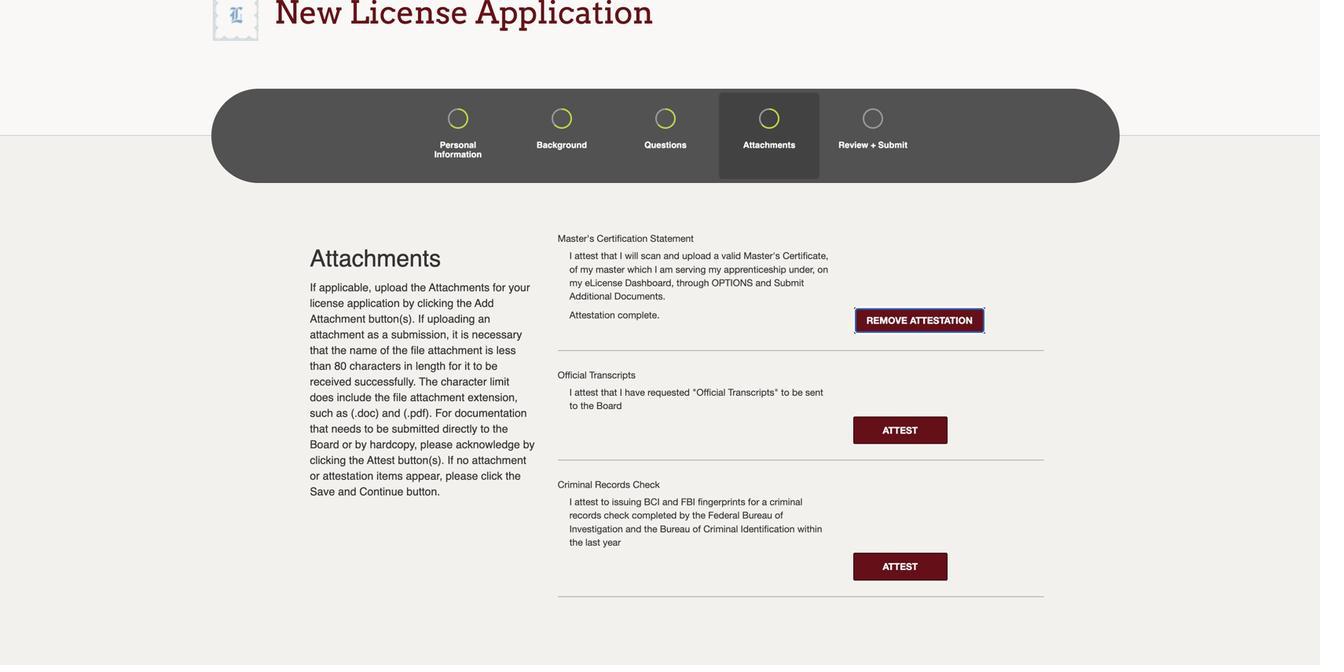 Task type: describe. For each thing, give the bounding box(es) containing it.
of down fbi
[[693, 524, 701, 535]]

save
[[310, 486, 335, 498]]

by down needs
[[355, 438, 367, 451]]

investigation
[[570, 524, 623, 535]]

i left am
[[655, 264, 657, 275]]

criminal records check i attest to issuing bci and fbi fingerprints for a criminal records check completed by the federal bureau of investigation and the bureau of criminal identification within the last year
[[558, 479, 822, 548]]

the down the 'completed'
[[644, 524, 657, 535]]

board inside official transcripts i attest that i have requested "official transcripts" to be sent to the board
[[596, 400, 622, 411]]

attestation complete.
[[570, 310, 660, 321]]

statement
[[650, 233, 694, 244]]

include
[[337, 391, 372, 404]]

license
[[310, 297, 344, 310]]

1 horizontal spatial it
[[465, 360, 470, 372]]

records
[[570, 510, 601, 521]]

characters
[[350, 360, 401, 372]]

submission,
[[391, 328, 449, 341]]

background button
[[512, 93, 612, 179]]

elicense
[[585, 277, 622, 288]]

information
[[434, 150, 482, 160]]

attachment up click
[[472, 454, 526, 467]]

0 horizontal spatial or
[[310, 470, 320, 482]]

for
[[435, 407, 452, 420]]

1 horizontal spatial is
[[485, 344, 493, 357]]

sent
[[805, 387, 823, 398]]

of down the criminal
[[775, 510, 783, 521]]

submitted
[[392, 423, 440, 435]]

in
[[404, 360, 413, 372]]

to up acknowledge
[[480, 423, 490, 435]]

than
[[310, 360, 331, 372]]

completed
[[632, 510, 677, 521]]

items
[[377, 470, 403, 482]]

less
[[496, 344, 516, 357]]

button.
[[407, 486, 440, 498]]

that inside master's certification statement i attest that i will scan and upload a valid master's certificate, of my master which i am serving my apprenticeship under, on my elicense dashboard, through options and submit additional documents.
[[601, 250, 617, 261]]

the down fbi
[[692, 510, 706, 521]]

uploading
[[427, 313, 475, 325]]

the inside official transcripts i attest that i have requested "official transcripts" to be sent to the board
[[581, 400, 594, 411]]

the left add
[[457, 297, 472, 310]]

upload inside if applicable, upload the attachments for your license application by clicking the add attachment button(s). if uploading an attachment as a submission, it is necessary that the name of the file attachment is less than 80 characters in length for it to be received successfully. the character limit does include the file attachment extension, such as (.doc) and (.pdf). for documentation that needs to be submitted directly to the board or by hardcopy, please acknowledge by clicking the attest button(s). if no attachment or attestation items appear, please click the save and continue button.
[[375, 281, 408, 294]]

applicable,
[[319, 281, 372, 294]]

the up attestation
[[349, 454, 364, 467]]

master's certification statement i attest that i will scan and upload a valid master's certificate, of my master which i am serving my apprenticeship under, on my elicense dashboard, through options and submit additional documents.
[[558, 233, 829, 302]]

1 horizontal spatial criminal
[[704, 524, 738, 535]]

have
[[625, 387, 645, 398]]

under,
[[789, 264, 815, 275]]

review + submit
[[839, 140, 908, 150]]

an
[[478, 313, 490, 325]]

no
[[457, 454, 469, 467]]

character
[[441, 376, 487, 388]]

limit
[[490, 376, 509, 388]]

your
[[509, 281, 530, 294]]

apprenticeship
[[724, 264, 786, 275]]

click
[[481, 470, 503, 482]]

the up in in the left bottom of the page
[[392, 344, 408, 357]]

fbi
[[681, 497, 695, 508]]

attestation
[[570, 310, 615, 321]]

0 horizontal spatial as
[[336, 407, 348, 420]]

and down apprenticeship
[[756, 277, 771, 288]]

criminal
[[770, 497, 803, 508]]

within
[[797, 524, 822, 535]]

i inside "criminal records check i attest to issuing bci and fbi fingerprints for a criminal records check completed by the federal bureau of investigation and the bureau of criminal identification within the last year"
[[570, 497, 572, 508]]

documentation
[[455, 407, 527, 420]]

80
[[334, 360, 347, 372]]

i left have
[[620, 387, 622, 398]]

upload inside master's certification statement i attest that i will scan and upload a valid master's certificate, of my master which i am serving my apprenticeship under, on my elicense dashboard, through options and submit additional documents.
[[682, 250, 711, 261]]

the up 80
[[331, 344, 347, 357]]

length
[[416, 360, 446, 372]]

serving
[[676, 264, 706, 275]]

review + submit button
[[823, 93, 923, 179]]

name
[[350, 344, 377, 357]]

directly
[[443, 423, 477, 435]]

the right click
[[506, 470, 521, 482]]

bci
[[644, 497, 660, 508]]

issuing
[[612, 497, 642, 508]]

1 horizontal spatial or
[[342, 438, 352, 451]]

(.doc)
[[351, 407, 379, 420]]

0 vertical spatial as
[[367, 328, 379, 341]]

attachments button
[[719, 93, 820, 179]]

check
[[633, 479, 660, 490]]

extension,
[[468, 391, 518, 404]]

0 horizontal spatial it
[[452, 328, 458, 341]]

and up am
[[664, 250, 680, 261]]

application
[[347, 297, 400, 310]]

0 vertical spatial clicking
[[418, 297, 454, 310]]

0 vertical spatial bureau
[[742, 510, 772, 521]]

federal
[[708, 510, 740, 521]]

my up additional
[[570, 277, 582, 288]]

submit inside master's certification statement i attest that i will scan and upload a valid master's certificate, of my master which i am serving my apprenticeship under, on my elicense dashboard, through options and submit additional documents.
[[774, 277, 804, 288]]

0 horizontal spatial is
[[461, 328, 469, 341]]

if applicable, upload the attachments for your license application by clicking the add attachment button(s). if uploading an attachment as a submission, it is necessary that the name of the file attachment is less than 80 characters in length for it to be received successfully. the character limit does include the file attachment extension, such as (.doc) and (.pdf). for documentation that needs to be submitted directly to the board or by hardcopy, please acknowledge by clicking the attest button(s). if no attachment or attestation items appear, please click the save and continue button.
[[310, 281, 535, 498]]

to inside "criminal records check i attest to issuing bci and fbi fingerprints for a criminal records check completed by the federal bureau of investigation and the bureau of criminal identification within the last year"
[[601, 497, 609, 508]]

0 horizontal spatial for
[[449, 360, 462, 372]]

(.pdf).
[[403, 407, 432, 420]]

certificate,
[[783, 250, 829, 261]]

records
[[595, 479, 630, 490]]

review
[[839, 140, 868, 150]]

through
[[677, 277, 709, 288]]

am
[[660, 264, 673, 275]]

that down such
[[310, 423, 328, 435]]

official
[[558, 370, 587, 381]]

transcripts"
[[728, 387, 778, 398]]

2 horizontal spatial if
[[447, 454, 454, 467]]

dashboard,
[[625, 277, 674, 288]]

does
[[310, 391, 334, 404]]

attachment down "attachment"
[[310, 328, 364, 341]]

questions button
[[615, 93, 716, 179]]

requested
[[648, 387, 690, 398]]

0 vertical spatial file
[[411, 344, 425, 357]]

+
[[871, 140, 876, 150]]

will
[[625, 250, 638, 261]]

my up elicense
[[580, 264, 593, 275]]

to down official
[[570, 400, 578, 411]]

1 horizontal spatial master's
[[744, 250, 780, 261]]

0 vertical spatial for
[[493, 281, 506, 294]]

needs
[[331, 423, 361, 435]]

attachment up length
[[428, 344, 482, 357]]



Task type: vqa. For each thing, say whether or not it's contained in the screenshot.
File a Complaint link
no



Task type: locate. For each thing, give the bounding box(es) containing it.
attest down official
[[575, 387, 598, 398]]

0 vertical spatial master's
[[558, 233, 594, 244]]

the left 'last'
[[570, 537, 583, 548]]

upload
[[682, 250, 711, 261], [375, 281, 408, 294]]

1 horizontal spatial file
[[411, 344, 425, 357]]

and left fbi
[[662, 497, 678, 508]]

personal
[[440, 140, 476, 150]]

0 vertical spatial upload
[[682, 250, 711, 261]]

attachment up for
[[410, 391, 465, 404]]

attachments
[[743, 140, 795, 150], [310, 245, 441, 272], [429, 281, 490, 294]]

valid
[[721, 250, 741, 261]]

certification
[[597, 233, 648, 244]]

transcripts
[[589, 370, 636, 381]]

the
[[411, 281, 426, 294], [457, 297, 472, 310], [331, 344, 347, 357], [392, 344, 408, 357], [375, 391, 390, 404], [581, 400, 594, 411], [493, 423, 508, 435], [349, 454, 364, 467], [506, 470, 521, 482], [692, 510, 706, 521], [644, 524, 657, 535], [570, 537, 583, 548]]

please down submitted
[[420, 438, 453, 451]]

it
[[452, 328, 458, 341], [465, 360, 470, 372]]

0 vertical spatial board
[[596, 400, 622, 411]]

1 vertical spatial bureau
[[660, 524, 690, 535]]

2 horizontal spatial a
[[762, 497, 767, 508]]

i down official
[[570, 387, 572, 398]]

hardcopy,
[[370, 438, 417, 451]]

0 horizontal spatial upload
[[375, 281, 408, 294]]

1 vertical spatial it
[[465, 360, 470, 372]]

attachment
[[310, 328, 364, 341], [428, 344, 482, 357], [410, 391, 465, 404], [472, 454, 526, 467]]

0 vertical spatial a
[[714, 250, 719, 261]]

stamp image
[[212, 0, 259, 41]]

the down documentation
[[493, 423, 508, 435]]

1 horizontal spatial if
[[418, 313, 424, 325]]

last
[[585, 537, 600, 548]]

attestation
[[323, 470, 373, 482]]

1 horizontal spatial be
[[485, 360, 498, 372]]

please down no
[[446, 470, 478, 482]]

by down fbi
[[679, 510, 690, 521]]

attest inside "criminal records check i attest to issuing bci and fbi fingerprints for a criminal records check completed by the federal bureau of investigation and the bureau of criminal identification within the last year"
[[575, 497, 598, 508]]

attest for master's
[[575, 250, 598, 261]]

necessary
[[472, 328, 522, 341]]

0 vertical spatial be
[[485, 360, 498, 372]]

if up submission,
[[418, 313, 424, 325]]

fingerprints
[[698, 497, 745, 508]]

please
[[420, 438, 453, 451], [446, 470, 478, 482]]

file down successfully.
[[393, 391, 407, 404]]

0 horizontal spatial master's
[[558, 233, 594, 244]]

0 vertical spatial it
[[452, 328, 458, 341]]

0 horizontal spatial file
[[393, 391, 407, 404]]

that down the transcripts
[[601, 387, 617, 398]]

0 vertical spatial criminal
[[558, 479, 592, 490]]

of up characters
[[380, 344, 389, 357]]

attest
[[575, 250, 598, 261], [575, 387, 598, 398], [575, 497, 598, 508]]

if up the license
[[310, 281, 316, 294]]

attest inside official transcripts i attest that i have requested "official transcripts" to be sent to the board
[[575, 387, 598, 398]]

of up additional
[[570, 264, 578, 275]]

2 vertical spatial be
[[377, 423, 389, 435]]

received
[[310, 376, 351, 388]]

is
[[461, 328, 469, 341], [485, 344, 493, 357]]

0 horizontal spatial if
[[310, 281, 316, 294]]

board down the transcripts
[[596, 400, 622, 411]]

a inside "criminal records check i attest to issuing bci and fbi fingerprints for a criminal records check completed by the federal bureau of investigation and the bureau of criminal identification within the last year"
[[762, 497, 767, 508]]

of inside master's certification statement i attest that i will scan and upload a valid master's certificate, of my master which i am serving my apprenticeship under, on my elicense dashboard, through options and submit additional documents.
[[570, 264, 578, 275]]

1 horizontal spatial upload
[[682, 250, 711, 261]]

1 vertical spatial as
[[336, 407, 348, 420]]

personal information button
[[408, 93, 508, 179]]

if left no
[[447, 454, 454, 467]]

it down "uploading"
[[452, 328, 458, 341]]

a up characters
[[382, 328, 388, 341]]

1 vertical spatial is
[[485, 344, 493, 357]]

i left will
[[620, 250, 622, 261]]

attachments inside button
[[743, 140, 795, 150]]

attachments inside if applicable, upload the attachments for your license application by clicking the add attachment button(s). if uploading an attachment as a submission, it is necessary that the name of the file attachment is less than 80 characters in length for it to be received successfully. the character limit does include the file attachment extension, such as (.doc) and (.pdf). for documentation that needs to be submitted directly to the board or by hardcopy, please acknowledge by clicking the attest button(s). if no attachment or attestation items appear, please click the save and continue button.
[[429, 281, 490, 294]]

0 horizontal spatial criminal
[[558, 479, 592, 490]]

1 horizontal spatial for
[[493, 281, 506, 294]]

master's left certification
[[558, 233, 594, 244]]

i up records
[[570, 497, 572, 508]]

background
[[537, 140, 587, 150]]

submit down under,
[[774, 277, 804, 288]]

a left valid
[[714, 250, 719, 261]]

0 horizontal spatial a
[[382, 328, 388, 341]]

1 vertical spatial clicking
[[310, 454, 346, 467]]

1 vertical spatial a
[[382, 328, 388, 341]]

0 horizontal spatial bureau
[[660, 524, 690, 535]]

by
[[403, 297, 414, 310], [355, 438, 367, 451], [523, 438, 535, 451], [679, 510, 690, 521]]

attest for criminal
[[575, 497, 598, 508]]

bureau down the 'completed'
[[660, 524, 690, 535]]

acknowledge
[[456, 438, 520, 451]]

attachment
[[310, 313, 366, 325]]

attest
[[367, 454, 395, 467]]

button(s).
[[369, 313, 415, 325], [398, 454, 444, 467]]

and down attestation
[[338, 486, 356, 498]]

0 vertical spatial attest
[[575, 250, 598, 261]]

for inside "criminal records check i attest to issuing bci and fbi fingerprints for a criminal records check completed by the federal bureau of investigation and the bureau of criminal identification within the last year"
[[748, 497, 759, 508]]

1 vertical spatial if
[[418, 313, 424, 325]]

the up submission,
[[411, 281, 426, 294]]

2 vertical spatial attest
[[575, 497, 598, 508]]

2 horizontal spatial for
[[748, 497, 759, 508]]

my up options
[[709, 264, 721, 275]]

or up save
[[310, 470, 320, 482]]

if
[[310, 281, 316, 294], [418, 313, 424, 325], [447, 454, 454, 467]]

1 vertical spatial for
[[449, 360, 462, 372]]

master's
[[558, 233, 594, 244], [744, 250, 780, 261]]

1 vertical spatial be
[[792, 387, 803, 398]]

1 horizontal spatial bureau
[[742, 510, 772, 521]]

submit inside button
[[878, 140, 908, 150]]

which
[[627, 264, 652, 275]]

of
[[570, 264, 578, 275], [380, 344, 389, 357], [775, 510, 783, 521], [693, 524, 701, 535]]

1 vertical spatial attachments
[[310, 245, 441, 272]]

such
[[310, 407, 333, 420]]

that
[[601, 250, 617, 261], [310, 344, 328, 357], [601, 387, 617, 398], [310, 423, 328, 435]]

continue
[[359, 486, 403, 498]]

2 attest from the top
[[575, 387, 598, 398]]

master's up apprenticeship
[[744, 250, 780, 261]]

0 horizontal spatial board
[[310, 438, 339, 451]]

board
[[596, 400, 622, 411], [310, 438, 339, 451]]

options
[[712, 277, 753, 288]]

0 horizontal spatial clicking
[[310, 454, 346, 467]]

upload up serving
[[682, 250, 711, 261]]

to
[[473, 360, 482, 372], [781, 387, 789, 398], [570, 400, 578, 411], [364, 423, 373, 435], [480, 423, 490, 435], [601, 497, 609, 508]]

1 horizontal spatial board
[[596, 400, 622, 411]]

a left the criminal
[[762, 497, 767, 508]]

2 vertical spatial for
[[748, 497, 759, 508]]

button(s). down application
[[369, 313, 415, 325]]

be left the sent on the right of page
[[792, 387, 803, 398]]

for up character
[[449, 360, 462, 372]]

0 vertical spatial please
[[420, 438, 453, 451]]

for up identification
[[748, 497, 759, 508]]

be up hardcopy,
[[377, 423, 389, 435]]

for left your
[[493, 281, 506, 294]]

or
[[342, 438, 352, 451], [310, 470, 320, 482]]

as up name
[[367, 328, 379, 341]]

bureau
[[742, 510, 772, 521], [660, 524, 690, 535]]

file
[[411, 344, 425, 357], [393, 391, 407, 404]]

add
[[475, 297, 494, 310]]

appear,
[[406, 470, 443, 482]]

0 vertical spatial is
[[461, 328, 469, 341]]

1 attest from the top
[[575, 250, 598, 261]]

2 vertical spatial if
[[447, 454, 454, 467]]

as up needs
[[336, 407, 348, 420]]

board down needs
[[310, 438, 339, 451]]

1 horizontal spatial submit
[[878, 140, 908, 150]]

official transcripts i attest that i have requested "official transcripts" to be sent to the board
[[558, 370, 823, 411]]

check
[[604, 510, 629, 521]]

the
[[419, 376, 438, 388]]

on
[[818, 264, 828, 275]]

1 vertical spatial master's
[[744, 250, 780, 261]]

attest up master
[[575, 250, 598, 261]]

2 vertical spatial attachments
[[429, 281, 490, 294]]

criminal
[[558, 479, 592, 490], [704, 524, 738, 535]]

of inside if applicable, upload the attachments for your license application by clicking the add attachment button(s). if uploading an attachment as a submission, it is necessary that the name of the file attachment is less than 80 characters in length for it to be received successfully. the character limit does include the file attachment extension, such as (.doc) and (.pdf). for documentation that needs to be submitted directly to the board or by hardcopy, please acknowledge by clicking the attest button(s). if no attachment or attestation items appear, please click the save and continue button.
[[380, 344, 389, 357]]

that up master
[[601, 250, 617, 261]]

questions
[[644, 140, 687, 150]]

my
[[580, 264, 593, 275], [709, 264, 721, 275], [570, 277, 582, 288]]

scan
[[641, 250, 661, 261]]

0 vertical spatial or
[[342, 438, 352, 451]]

identification
[[741, 524, 795, 535]]

by up submission,
[[403, 297, 414, 310]]

1 vertical spatial please
[[446, 470, 478, 482]]

clicking up "uploading"
[[418, 297, 454, 310]]

complete.
[[618, 310, 660, 321]]

master
[[596, 264, 625, 275]]

clicking up attestation
[[310, 454, 346, 467]]

1 vertical spatial criminal
[[704, 524, 738, 535]]

a inside if applicable, upload the attachments for your license application by clicking the add attachment button(s). if uploading an attachment as a submission, it is necessary that the name of the file attachment is less than 80 characters in length for it to be received successfully. the character limit does include the file attachment extension, such as (.doc) and (.pdf). for documentation that needs to be submitted directly to the board or by hardcopy, please acknowledge by clicking the attest button(s). if no attachment or attestation items appear, please click the save and continue button.
[[382, 328, 388, 341]]

1 vertical spatial or
[[310, 470, 320, 482]]

to left the sent on the right of page
[[781, 387, 789, 398]]

as
[[367, 328, 379, 341], [336, 407, 348, 420]]

0 vertical spatial submit
[[878, 140, 908, 150]]

is down "uploading"
[[461, 328, 469, 341]]

bureau up identification
[[742, 510, 772, 521]]

attest inside master's certification statement i attest that i will scan and upload a valid master's certificate, of my master which i am serving my apprenticeship under, on my elicense dashboard, through options and submit additional documents.
[[575, 250, 598, 261]]

successfully.
[[355, 376, 416, 388]]

documents.
[[614, 291, 665, 302]]

a inside master's certification statement i attest that i will scan and upload a valid master's certificate, of my master which i am serving my apprenticeship under, on my elicense dashboard, through options and submit additional documents.
[[714, 250, 719, 261]]

None button
[[853, 307, 986, 335], [853, 417, 948, 444], [853, 553, 948, 581], [853, 307, 986, 335], [853, 417, 948, 444], [853, 553, 948, 581]]

submit
[[878, 140, 908, 150], [774, 277, 804, 288]]

a
[[714, 250, 719, 261], [382, 328, 388, 341], [762, 497, 767, 508]]

1 vertical spatial attest
[[575, 387, 598, 398]]

3 attest from the top
[[575, 497, 598, 508]]

that inside official transcripts i attest that i have requested "official transcripts" to be sent to the board
[[601, 387, 617, 398]]

0 vertical spatial button(s).
[[369, 313, 415, 325]]

i up additional
[[570, 250, 572, 261]]

1 vertical spatial submit
[[774, 277, 804, 288]]

1 vertical spatial upload
[[375, 281, 408, 294]]

by inside "criminal records check i attest to issuing bci and fbi fingerprints for a criminal records check completed by the federal bureau of investigation and the bureau of criminal identification within the last year"
[[679, 510, 690, 521]]

board inside if applicable, upload the attachments for your license application by clicking the add attachment button(s). if uploading an attachment as a submission, it is necessary that the name of the file attachment is less than 80 characters in length for it to be received successfully. the character limit does include the file attachment extension, such as (.doc) and (.pdf). for documentation that needs to be submitted directly to the board or by hardcopy, please acknowledge by clicking the attest button(s). if no attachment or attestation items appear, please click the save and continue button.
[[310, 438, 339, 451]]

2 vertical spatial a
[[762, 497, 767, 508]]

that up than
[[310, 344, 328, 357]]

or down needs
[[342, 438, 352, 451]]

"official
[[693, 387, 726, 398]]

0 horizontal spatial be
[[377, 423, 389, 435]]

and
[[664, 250, 680, 261], [756, 277, 771, 288], [382, 407, 400, 420], [338, 486, 356, 498], [662, 497, 678, 508], [626, 524, 642, 535]]

criminal up records
[[558, 479, 592, 490]]

to down (.doc)
[[364, 423, 373, 435]]

0 vertical spatial if
[[310, 281, 316, 294]]

to up character
[[473, 360, 482, 372]]

1 vertical spatial file
[[393, 391, 407, 404]]

the down official
[[581, 400, 594, 411]]

1 horizontal spatial as
[[367, 328, 379, 341]]

the down successfully.
[[375, 391, 390, 404]]

button(s). up appear, at the bottom left
[[398, 454, 444, 467]]

criminal down federal
[[704, 524, 738, 535]]

0 vertical spatial attachments
[[743, 140, 795, 150]]

be up limit on the bottom
[[485, 360, 498, 372]]

personal information
[[434, 140, 482, 160]]

is left less
[[485, 344, 493, 357]]

upload up application
[[375, 281, 408, 294]]

1 vertical spatial board
[[310, 438, 339, 451]]

and down "check"
[[626, 524, 642, 535]]

and right (.doc)
[[382, 407, 400, 420]]

file down submission,
[[411, 344, 425, 357]]

attest up records
[[575, 497, 598, 508]]

2 horizontal spatial be
[[792, 387, 803, 398]]

1 horizontal spatial a
[[714, 250, 719, 261]]

by right acknowledge
[[523, 438, 535, 451]]

0 horizontal spatial submit
[[774, 277, 804, 288]]

1 vertical spatial button(s).
[[398, 454, 444, 467]]

1 horizontal spatial clicking
[[418, 297, 454, 310]]

submit right +
[[878, 140, 908, 150]]

be
[[485, 360, 498, 372], [792, 387, 803, 398], [377, 423, 389, 435]]

it up character
[[465, 360, 470, 372]]

additional
[[570, 291, 612, 302]]

be inside official transcripts i attest that i have requested "official transcripts" to be sent to the board
[[792, 387, 803, 398]]

to up "check"
[[601, 497, 609, 508]]

year
[[603, 537, 621, 548]]



